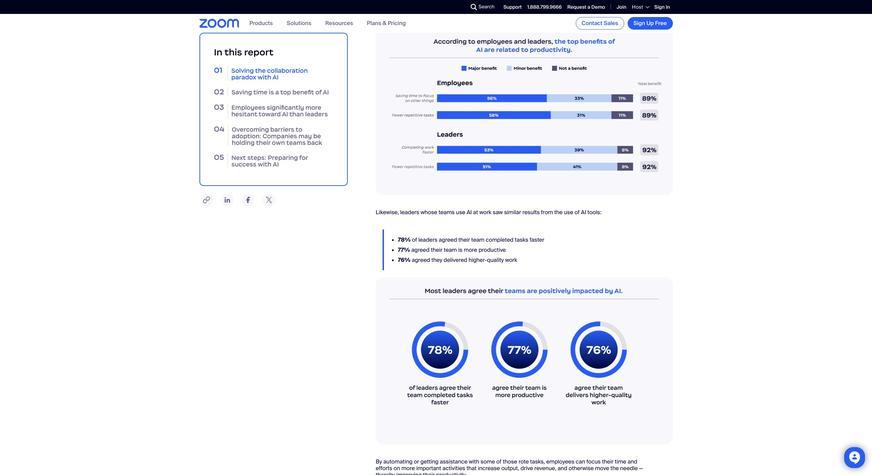 Task type: locate. For each thing, give the bounding box(es) containing it.
0 horizontal spatial work
[[480, 209, 492, 216]]

can
[[576, 458, 586, 465]]

0 vertical spatial is
[[269, 89, 274, 96]]

with right paradox at the top left of the page
[[258, 74, 271, 81]]

1 horizontal spatial work
[[506, 256, 518, 264]]

of left tools:
[[575, 209, 580, 216]]

0 vertical spatial work
[[647, 0, 659, 8]]

team up delivered
[[444, 246, 457, 254]]

saving
[[232, 89, 252, 96]]

benefit inside the of leaders identified fewer repetitive tasks as a benefit of ai, along with completing work faster.
[[556, 0, 574, 8]]

twitter image
[[262, 193, 276, 207]]

than
[[290, 111, 304, 118]]

1 vertical spatial sign
[[634, 20, 646, 27]]

important
[[417, 465, 442, 472]]

employees
[[547, 458, 575, 465]]

0 vertical spatial sign
[[655, 4, 665, 10]]

productivity.
[[436, 471, 467, 475]]

sign up free link
[[628, 17, 673, 30]]

teams
[[287, 139, 306, 147], [439, 209, 455, 216]]

2 vertical spatial more
[[402, 465, 415, 472]]

1 horizontal spatial sign
[[655, 4, 665, 10]]

1 vertical spatial benefit
[[293, 89, 314, 96]]

move
[[596, 465, 610, 472]]

and right 'revenue,'
[[558, 465, 568, 472]]

is up delivered
[[459, 246, 463, 254]]

by
[[376, 458, 382, 465]]

a left top
[[276, 89, 279, 96]]

leaders right than
[[305, 111, 328, 118]]

1 vertical spatial in
[[214, 47, 223, 58]]

2 vertical spatial the
[[611, 465, 619, 472]]

team up productive
[[472, 236, 485, 243]]

ai,
[[581, 0, 588, 8]]

benefit
[[556, 0, 574, 8], [293, 89, 314, 96]]

saving time is a top benefit of ai
[[232, 89, 329, 96]]

resources button
[[325, 20, 353, 27]]

0 horizontal spatial the
[[255, 67, 266, 74]]

of right some
[[497, 458, 502, 465]]

higher-
[[469, 256, 488, 264]]

0 vertical spatial the
[[255, 67, 266, 74]]

with left some
[[469, 458, 480, 465]]

1 horizontal spatial tasks
[[529, 0, 543, 8]]

0 horizontal spatial sign
[[634, 20, 646, 27]]

2 vertical spatial work
[[506, 256, 518, 264]]

from
[[541, 209, 553, 216]]

efforts
[[376, 465, 393, 472]]

by automating or getting assistance with some of those rote tasks, employees can focus their time and efforts on more important activities that increase output, drive revenue, and otherwise move the needle — thereby improving their productivity.
[[376, 458, 644, 475]]

0 horizontal spatial teams
[[287, 139, 306, 147]]

tasks inside the of leaders identified fewer repetitive tasks as a benefit of ai, along with completing work faster.
[[529, 0, 543, 8]]

1 horizontal spatial use
[[564, 209, 574, 216]]

0 vertical spatial agreed
[[439, 236, 457, 243]]

2 horizontal spatial the
[[611, 465, 619, 472]]

0 vertical spatial in
[[666, 4, 670, 10]]

their right focus
[[602, 458, 614, 465]]

their left own
[[256, 139, 271, 147]]

tasks
[[529, 0, 543, 8], [515, 236, 529, 243]]

0 horizontal spatial a
[[276, 89, 279, 96]]

a left demo at the right of the page
[[588, 4, 591, 10]]

0 horizontal spatial in
[[214, 47, 223, 58]]

faster.
[[398, 7, 414, 14]]

whose
[[421, 209, 438, 216]]

overcoming
[[232, 126, 269, 133]]

1 vertical spatial the
[[555, 209, 563, 216]]

1 horizontal spatial team
[[472, 236, 485, 243]]

agreed right 77%
[[412, 246, 430, 254]]

1 vertical spatial team
[[444, 246, 457, 254]]

03
[[214, 102, 224, 112]]

in up free
[[666, 4, 670, 10]]

the right move at the bottom right
[[611, 465, 619, 472]]

is
[[269, 89, 274, 96], [459, 246, 463, 254]]

their up delivered
[[459, 236, 470, 243]]

time right move at the bottom right
[[615, 458, 627, 465]]

0 vertical spatial teams
[[287, 139, 306, 147]]

more inside by automating or getting assistance with some of those rote tasks, employees can focus their time and efforts on more important activities that increase output, drive revenue, and otherwise move the needle — thereby improving their productivity.
[[402, 465, 415, 472]]

time inside by automating or getting assistance with some of those rote tasks, employees can focus their time and efforts on more important activities that increase output, drive revenue, and otherwise move the needle — thereby improving their productivity.
[[615, 458, 627, 465]]

2 vertical spatial agreed
[[412, 256, 430, 264]]

productive
[[479, 246, 506, 254]]

in left this
[[214, 47, 223, 58]]

leaders left identified
[[443, 0, 462, 8]]

benefit right as
[[556, 0, 574, 8]]

work right host
[[647, 0, 659, 8]]

may
[[299, 132, 312, 140]]

1 horizontal spatial is
[[459, 246, 463, 254]]

contact sales
[[582, 20, 619, 27]]

in
[[666, 4, 670, 10], [214, 47, 223, 58]]

hesitant
[[232, 111, 258, 118]]

ai inside employees significantly more hesitant toward ai than leaders
[[282, 111, 288, 118]]

those
[[503, 458, 518, 465]]

employees
[[232, 104, 266, 112]]

None search field
[[445, 1, 473, 13]]

teams down the to
[[287, 139, 306, 147]]

sales
[[604, 20, 619, 27]]

use right from
[[564, 209, 574, 216]]

with inside solving the collaboration paradox with ai
[[258, 74, 271, 81]]

1 vertical spatial agreed
[[412, 246, 430, 254]]

of right 78% at the left
[[412, 236, 417, 243]]

77%
[[398, 246, 410, 254]]

agreed left the they
[[412, 256, 430, 264]]

2 horizontal spatial work
[[647, 0, 659, 8]]

leaders up the they
[[419, 236, 438, 243]]

0 horizontal spatial more
[[306, 104, 322, 112]]

with right success
[[258, 161, 272, 168]]

0 horizontal spatial use
[[456, 209, 466, 216]]

1 horizontal spatial benefit
[[556, 0, 574, 8]]

request a demo
[[568, 4, 606, 10]]

0 vertical spatial tasks
[[529, 0, 543, 8]]

is left top
[[269, 89, 274, 96]]

0 vertical spatial benefit
[[556, 0, 574, 8]]

a right as
[[551, 0, 554, 8]]

with inside by automating or getting assistance with some of those rote tasks, employees can focus their time and efforts on more important activities that increase output, drive revenue, and otherwise move the needle — thereby improving their productivity.
[[469, 458, 480, 465]]

1 horizontal spatial a
[[551, 0, 554, 8]]

the right solving
[[255, 67, 266, 74]]

delivered
[[444, 256, 468, 264]]

a inside the of leaders identified fewer repetitive tasks as a benefit of ai, along with completing work faster.
[[551, 0, 554, 8]]

support link
[[504, 4, 522, 10]]

teams inside overcoming barriers to adoption: companies may be holding their own teams back
[[287, 139, 306, 147]]

a
[[551, 0, 554, 8], [588, 4, 591, 10], [276, 89, 279, 96]]

solving
[[232, 67, 254, 74]]

leaders inside employees significantly more hesitant toward ai than leaders
[[305, 111, 328, 118]]

more right than
[[306, 104, 322, 112]]

leaders inside the of leaders identified fewer repetitive tasks as a benefit of ai, along with completing work faster.
[[443, 0, 462, 8]]

otherwise
[[569, 465, 594, 472]]

use
[[456, 209, 466, 216], [564, 209, 574, 216]]

preparing
[[268, 154, 298, 162]]

more right on
[[402, 465, 415, 472]]

0 horizontal spatial is
[[269, 89, 274, 96]]

linkedin image
[[220, 193, 234, 207]]

increase
[[478, 465, 500, 472]]

ai inside solving the collaboration paradox with ai
[[273, 74, 279, 81]]

teams right the whose
[[439, 209, 455, 216]]

sign in link
[[655, 4, 670, 10]]

sign up free
[[655, 4, 665, 10]]

with left join
[[605, 0, 615, 8]]

identified
[[463, 0, 487, 8]]

1 horizontal spatial time
[[615, 458, 627, 465]]

team
[[472, 236, 485, 243], [444, 246, 457, 254]]

more inside 78% of leaders agreed their team completed tasks faster 77% agreed their team is more productive 76% agreed they delivered higher-quality work
[[464, 246, 478, 254]]

time right saving
[[254, 89, 268, 96]]

1 vertical spatial tasks
[[515, 236, 529, 243]]

01
[[214, 65, 223, 75]]

sign left up
[[634, 20, 646, 27]]

1 vertical spatial is
[[459, 246, 463, 254]]

0 horizontal spatial team
[[444, 246, 457, 254]]

1 vertical spatial time
[[615, 458, 627, 465]]

more up higher-
[[464, 246, 478, 254]]

1 horizontal spatial more
[[402, 465, 415, 472]]

work inside the of leaders identified fewer repetitive tasks as a benefit of ai, along with completing work faster.
[[647, 0, 659, 8]]

tools:
[[588, 209, 602, 216]]

use left at
[[456, 209, 466, 216]]

tasks left as
[[529, 0, 543, 8]]

focus
[[587, 458, 601, 465]]

1 vertical spatial more
[[464, 246, 478, 254]]

free
[[656, 20, 667, 27]]

benefit right top
[[293, 89, 314, 96]]

social sharing element
[[199, 193, 348, 207]]

copy link image
[[199, 193, 213, 207]]

agreed up delivered
[[439, 236, 457, 243]]

back
[[307, 139, 322, 147]]

tasks left faster
[[515, 236, 529, 243]]

the
[[255, 67, 266, 74], [555, 209, 563, 216], [611, 465, 619, 472]]

work right at
[[480, 209, 492, 216]]

0 horizontal spatial tasks
[[515, 236, 529, 243]]

as
[[544, 0, 550, 8]]

of inside 78% of leaders agreed their team completed tasks faster 77% agreed their team is more productive 76% agreed they delivered higher-quality work
[[412, 236, 417, 243]]

support
[[504, 4, 522, 10]]

up
[[647, 20, 654, 27]]

and
[[628, 458, 638, 465], [558, 465, 568, 472]]

search image
[[471, 4, 477, 10], [471, 4, 477, 10]]

0 vertical spatial team
[[472, 236, 485, 243]]

similar
[[505, 209, 522, 216]]

1 vertical spatial work
[[480, 209, 492, 216]]

and left —
[[628, 458, 638, 465]]

rote
[[519, 458, 529, 465]]

be
[[314, 132, 321, 140]]

0 horizontal spatial time
[[254, 89, 268, 96]]

likewise, leaders whose teams use ai at work saw similar results from the use of ai tools:
[[376, 209, 602, 216]]

work right quality
[[506, 256, 518, 264]]

request
[[568, 4, 587, 10]]

2 horizontal spatial more
[[464, 246, 478, 254]]

with
[[605, 0, 615, 8], [258, 74, 271, 81], [258, 161, 272, 168], [469, 458, 480, 465]]

of right top
[[316, 89, 322, 96]]

steps:
[[248, 154, 267, 162]]

0 vertical spatial more
[[306, 104, 322, 112]]

plans & pricing link
[[367, 20, 406, 27]]

ai
[[273, 74, 279, 81], [323, 89, 329, 96], [282, 111, 288, 118], [273, 161, 279, 168], [467, 209, 472, 216], [581, 209, 587, 216]]

05
[[214, 153, 224, 162]]

the right from
[[555, 209, 563, 216]]

1 horizontal spatial teams
[[439, 209, 455, 216]]



Task type: vqa. For each thing, say whether or not it's contained in the screenshot.
to
yes



Task type: describe. For each thing, give the bounding box(es) containing it.
next
[[232, 154, 246, 162]]

likewise,
[[376, 209, 399, 216]]

04
[[214, 124, 225, 134]]

that
[[467, 465, 477, 472]]

their down getting
[[423, 471, 435, 475]]

of right faster.
[[436, 0, 441, 8]]

according to employees and leaders, the top benefits of al are related to productivity. image
[[376, 28, 673, 195]]

ai inside next steps: preparing for success with ai
[[273, 161, 279, 168]]

0 vertical spatial time
[[254, 89, 268, 96]]

leaders left the whose
[[401, 209, 420, 216]]

host
[[632, 4, 644, 10]]

facebook image
[[241, 193, 255, 207]]

on
[[394, 465, 400, 472]]

needle
[[621, 465, 638, 472]]

—
[[640, 465, 644, 472]]

tasks,
[[531, 458, 545, 465]]

overcoming barriers to adoption: companies may be holding their own teams back
[[232, 126, 322, 147]]

activities
[[443, 465, 466, 472]]

report
[[244, 47, 274, 58]]

completing
[[617, 0, 646, 8]]

2 use from the left
[[564, 209, 574, 216]]

is inside 78% of leaders agreed their team completed tasks faster 77% agreed their team is more productive 76% agreed they delivered higher-quality work
[[459, 246, 463, 254]]

saw
[[493, 209, 503, 216]]

they
[[432, 256, 443, 264]]

0 horizontal spatial benefit
[[293, 89, 314, 96]]

own
[[272, 139, 285, 147]]

&
[[383, 20, 387, 27]]

most leaders agree their teams are positively impacted by al. image
[[376, 277, 673, 444]]

76%
[[398, 256, 411, 264]]

paradox
[[232, 74, 256, 81]]

along
[[589, 0, 604, 8]]

collaboration
[[267, 67, 308, 74]]

significantly
[[267, 104, 304, 112]]

02
[[214, 87, 224, 97]]

their inside overcoming barriers to adoption: companies may be holding their own teams back
[[256, 139, 271, 147]]

companies
[[263, 132, 297, 140]]

0 horizontal spatial and
[[558, 465, 568, 472]]

toward
[[259, 111, 281, 118]]

completed
[[486, 236, 514, 243]]

for
[[300, 154, 308, 162]]

2 horizontal spatial a
[[588, 4, 591, 10]]

the inside by automating or getting assistance with some of those rote tasks, employees can focus their time and efforts on more important activities that increase output, drive revenue, and otherwise move the needle — thereby improving their productivity.
[[611, 465, 619, 472]]

zoom logo image
[[199, 19, 239, 28]]

products
[[250, 20, 273, 27]]

of inside by automating or getting assistance with some of those rote tasks, employees can focus their time and efforts on more important activities that increase output, drive revenue, and otherwise move the needle — thereby improving their productivity.
[[497, 458, 502, 465]]

sign for sign up free
[[634, 20, 646, 27]]

success
[[232, 161, 257, 168]]

1 horizontal spatial in
[[666, 4, 670, 10]]

barriers
[[271, 126, 295, 133]]

products button
[[250, 20, 273, 27]]

sign up free
[[634, 20, 667, 27]]

improving
[[397, 471, 422, 475]]

solutions button
[[287, 20, 312, 27]]

1.888.799.9666
[[528, 4, 562, 10]]

1 horizontal spatial the
[[555, 209, 563, 216]]

results
[[523, 209, 540, 216]]

of leaders identified fewer repetitive tasks as a benefit of ai, along with completing work faster.
[[398, 0, 659, 14]]

join link
[[617, 4, 627, 10]]

in this report
[[214, 47, 274, 58]]

demo
[[592, 4, 606, 10]]

contact
[[582, 20, 603, 27]]

some
[[481, 458, 495, 465]]

quality
[[488, 256, 504, 264]]

1.888.799.9666 link
[[528, 4, 562, 10]]

this
[[225, 47, 242, 58]]

work inside 78% of leaders agreed their team completed tasks faster 77% agreed their team is more productive 76% agreed they delivered higher-quality work
[[506, 256, 518, 264]]

tasks inside 78% of leaders agreed their team completed tasks faster 77% agreed their team is more productive 76% agreed they delivered higher-quality work
[[515, 236, 529, 243]]

resources
[[325, 20, 353, 27]]

their up the they
[[431, 246, 443, 254]]

78% of leaders agreed their team completed tasks faster 77% agreed their team is more productive 76% agreed they delivered higher-quality work
[[398, 236, 545, 264]]

fewer
[[488, 0, 502, 8]]

solutions
[[287, 20, 312, 27]]

1 horizontal spatial and
[[628, 458, 638, 465]]

leaders inside 78% of leaders agreed their team completed tasks faster 77% agreed their team is more productive 76% agreed they delivered higher-quality work
[[419, 236, 438, 243]]

or
[[414, 458, 419, 465]]

78%
[[398, 236, 411, 243]]

assistance
[[440, 458, 468, 465]]

with inside next steps: preparing for success with ai
[[258, 161, 272, 168]]

the inside solving the collaboration paradox with ai
[[255, 67, 266, 74]]

repetitive
[[504, 0, 528, 8]]

plans & pricing
[[367, 20, 406, 27]]

sign in
[[655, 4, 670, 10]]

join
[[617, 4, 627, 10]]

employees significantly more hesitant toward ai than leaders
[[232, 104, 328, 118]]

host button
[[632, 4, 649, 10]]

faster
[[530, 236, 545, 243]]

contact sales link
[[576, 17, 625, 30]]

search
[[479, 3, 495, 10]]

plans
[[367, 20, 382, 27]]

output,
[[502, 465, 520, 472]]

of left ai,
[[575, 0, 580, 8]]

request a demo link
[[568, 4, 606, 10]]

holding
[[232, 139, 255, 147]]

more inside employees significantly more hesitant toward ai than leaders
[[306, 104, 322, 112]]

1 vertical spatial teams
[[439, 209, 455, 216]]

pricing
[[388, 20, 406, 27]]

revenue,
[[535, 465, 557, 472]]

sign for sign in
[[655, 4, 665, 10]]

1 use from the left
[[456, 209, 466, 216]]

thereby
[[376, 471, 395, 475]]

with inside the of leaders identified fewer repetitive tasks as a benefit of ai, along with completing work faster.
[[605, 0, 615, 8]]



